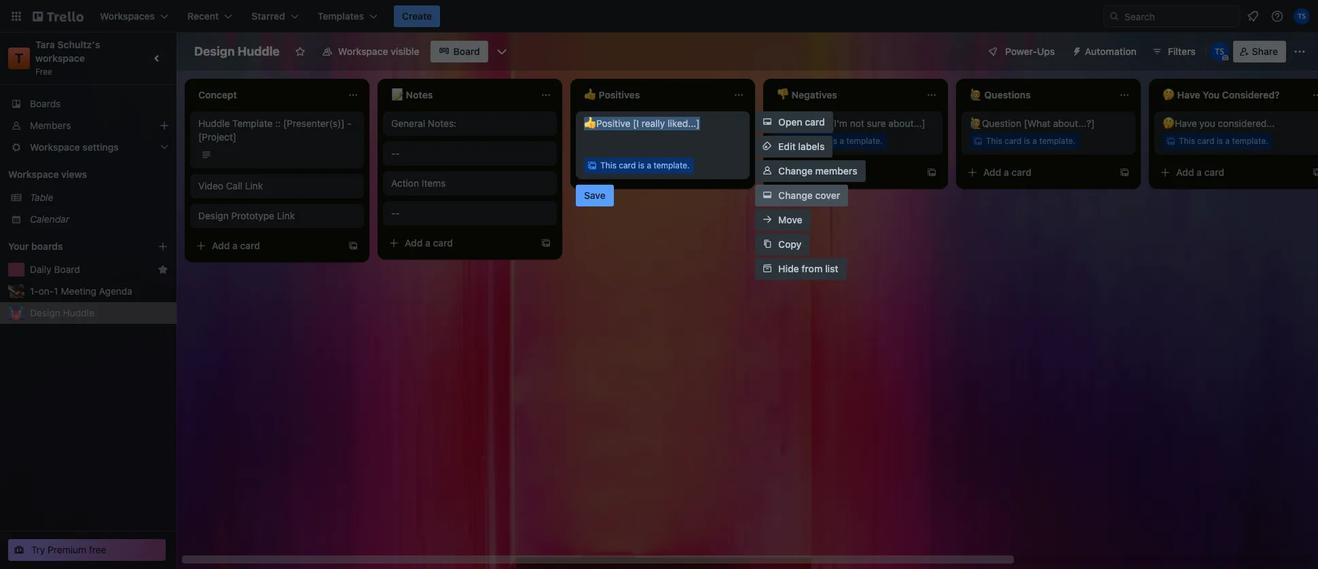Task type: vqa. For each thing, say whether or not it's contained in the screenshot.
Schultz's
yes



Task type: locate. For each thing, give the bounding box(es) containing it.
this down 🤔have
[[1179, 136, 1195, 146]]

design prototype link link
[[198, 209, 356, 223]]

workspace left "visible"
[[338, 46, 388, 57]]

1 create from template… image from the left
[[733, 167, 744, 178]]

add a card for 🤔have you considered...
[[1176, 166, 1225, 178]]

workspace inside the workspace visible button
[[338, 46, 388, 57]]

action
[[391, 177, 419, 189]]

is for [what
[[1024, 136, 1030, 146]]

considered...
[[1218, 117, 1275, 129]]

👎negative [i'm not sure about...] link
[[777, 117, 935, 130]]

0 vertical spatial huddle
[[238, 44, 280, 58]]

create from template… image for action items
[[541, 238, 551, 249]]

general
[[391, 117, 425, 129]]

::
[[275, 117, 281, 129]]

your boards
[[8, 240, 63, 252]]

add a card button
[[576, 162, 728, 183], [769, 162, 921, 183], [962, 162, 1114, 183], [1155, 162, 1307, 183], [383, 232, 535, 254], [190, 235, 342, 257]]

workspace for workspace visible
[[338, 46, 388, 57]]

move
[[778, 214, 802, 225]]

general notes:
[[391, 117, 457, 129]]

4 create from template… image from the left
[[1312, 167, 1318, 178]]

👍positive [i really liked...]
[[584, 117, 700, 129]]

1-
[[30, 285, 39, 297]]

power-ups
[[1005, 46, 1055, 57]]

huddle down meeting
[[63, 307, 94, 319]]

1 change from the top
[[778, 165, 813, 177]]

workspace
[[338, 46, 388, 57], [8, 168, 59, 180]]

create from template… image
[[541, 238, 551, 249], [348, 240, 359, 251]]

your
[[8, 240, 29, 252]]

0 vertical spatial -- link
[[391, 147, 549, 160]]

is down the 👍positive [i really liked...] text field
[[638, 160, 645, 170]]

2 vertical spatial huddle
[[63, 307, 94, 319]]

2 create from template… image from the left
[[926, 167, 937, 178]]

add a card button down 'action items' link in the top of the page
[[383, 232, 535, 254]]

🙋question
[[970, 117, 1021, 129]]

--
[[391, 147, 400, 159], [391, 207, 400, 219]]

a
[[840, 136, 844, 146], [1033, 136, 1037, 146], [1225, 136, 1230, 146], [647, 160, 651, 170], [618, 166, 623, 178], [811, 166, 816, 178], [1004, 166, 1009, 178], [1197, 166, 1202, 178], [425, 237, 431, 249], [232, 240, 238, 251]]

not
[[850, 117, 864, 129]]

add a card button up 'cover'
[[769, 162, 921, 183]]

add a card up save
[[598, 166, 646, 178]]

2 -- from the top
[[391, 207, 400, 219]]

0 vertical spatial board
[[453, 46, 480, 57]]

this card is a template. for [i'm
[[793, 136, 883, 146]]

-- link
[[391, 147, 549, 160], [391, 206, 549, 220]]

design huddle left star or unstar board icon
[[194, 44, 280, 58]]

this
[[793, 136, 809, 146], [986, 136, 1002, 146], [1179, 136, 1195, 146], [600, 160, 617, 170]]

0 vertical spatial design huddle
[[194, 44, 280, 58]]

0 horizontal spatial design huddle
[[30, 307, 94, 319]]

1 horizontal spatial create from template… image
[[541, 238, 551, 249]]

change for change members
[[778, 165, 813, 177]]

show menu image
[[1293, 45, 1307, 58]]

0 horizontal spatial link
[[245, 180, 263, 192]]

t link
[[8, 48, 30, 69]]

a up "change cover"
[[811, 166, 816, 178]]

change up move
[[778, 189, 813, 201]]

workspace for workspace views
[[8, 168, 59, 180]]

add a card down design prototype link
[[212, 240, 260, 251]]

list
[[825, 263, 839, 274]]

-- up action
[[391, 147, 400, 159]]

1-on-1 meeting agenda link
[[30, 285, 168, 298]]

huddle left star or unstar board icon
[[238, 44, 280, 58]]

add a card button down the 🤔have you considered... link
[[1155, 162, 1307, 183]]

link right call
[[245, 180, 263, 192]]

action items link
[[391, 177, 549, 190]]

add down action items
[[405, 237, 423, 249]]

this down the 👎negative
[[793, 136, 809, 146]]

this card is a template. down [i'm
[[793, 136, 883, 146]]

general notes: link
[[391, 117, 549, 130]]

add down 🙋question
[[983, 166, 1001, 178]]

add a card down items
[[405, 237, 453, 249]]

design huddle down 1
[[30, 307, 94, 319]]

change
[[778, 165, 813, 177], [778, 189, 813, 201]]

edit labels
[[778, 141, 825, 152]]

this card is a template. down 🤔have you considered... at the right of the page
[[1179, 136, 1268, 146]]

-- link down 'action items' link in the top of the page
[[391, 206, 549, 220]]

change inside button
[[778, 165, 813, 177]]

[presenter(s)]
[[283, 117, 345, 129]]

sure
[[867, 117, 886, 129]]

0 vertical spatial link
[[245, 180, 263, 192]]

share button
[[1233, 41, 1286, 62]]

👎negative
[[777, 117, 828, 129]]

card down items
[[433, 237, 453, 249]]

add up change cover button
[[791, 166, 809, 178]]

is down 🤔have you considered... at the right of the page
[[1217, 136, 1223, 146]]

this card is a template.
[[793, 136, 883, 146], [986, 136, 1076, 146], [1179, 136, 1268, 146], [600, 160, 690, 170]]

-- down action
[[391, 207, 400, 219]]

add a card button for general notes:
[[383, 232, 535, 254]]

change down edit labels button
[[778, 165, 813, 177]]

2 horizontal spatial huddle
[[238, 44, 280, 58]]

1
[[54, 285, 58, 297]]

schultz's
[[57, 39, 100, 50]]

this card is a template. down 🙋question [what about...?]
[[986, 136, 1076, 146]]

a down design prototype link
[[232, 240, 238, 251]]

add down 🤔have
[[1176, 166, 1194, 178]]

power-ups button
[[978, 41, 1063, 62]]

1 horizontal spatial huddle
[[198, 117, 230, 129]]

link for video call link
[[245, 180, 263, 192]]

add a card
[[598, 166, 646, 178], [791, 166, 839, 178], [983, 166, 1032, 178], [1176, 166, 1225, 178], [405, 237, 453, 249], [212, 240, 260, 251]]

is for you
[[1217, 136, 1223, 146]]

add a card button down design prototype link link
[[190, 235, 342, 257]]

-- link up 'action items' link in the top of the page
[[391, 147, 549, 160]]

0 horizontal spatial workspace
[[8, 168, 59, 180]]

1 horizontal spatial design huddle
[[194, 44, 280, 58]]

automation button
[[1066, 41, 1145, 62]]

1 horizontal spatial workspace
[[338, 46, 388, 57]]

1 vertical spatial huddle
[[198, 117, 230, 129]]

create from template… image for 🙋question [what about...?]
[[1119, 167, 1130, 178]]

copy button
[[755, 234, 810, 255]]

template. down considered...
[[1232, 136, 1268, 146]]

board left customize views icon
[[453, 46, 480, 57]]

Board name text field
[[187, 41, 287, 62]]

tara schultz's workspace free
[[35, 39, 102, 77]]

template. for about...?]
[[1039, 136, 1076, 146]]

add a card up "change cover"
[[791, 166, 839, 178]]

3 create from template… image from the left
[[1119, 167, 1130, 178]]

template. down the 👍positive [i really liked...] text field
[[654, 160, 690, 170]]

huddle
[[238, 44, 280, 58], [198, 117, 230, 129], [63, 307, 94, 319]]

add a card for general notes:
[[405, 237, 453, 249]]

add a card button for 🤔have you considered...
[[1155, 162, 1307, 183]]

add a card down the you
[[1176, 166, 1225, 178]]

1 vertical spatial design
[[198, 210, 229, 221]]

try premium free
[[31, 544, 106, 556]]

0 vertical spatial change
[[778, 165, 813, 177]]

design huddle inside text box
[[194, 44, 280, 58]]

add a card button down [what
[[962, 162, 1114, 183]]

0 vertical spatial design
[[194, 44, 235, 58]]

0 horizontal spatial create from template… image
[[348, 240, 359, 251]]

this down 🙋question
[[986, 136, 1002, 146]]

add down design prototype link
[[212, 240, 230, 251]]

is down 🙋question [what about...?]
[[1024, 136, 1030, 146]]

0 vertical spatial --
[[391, 147, 400, 159]]

daily board
[[30, 264, 80, 275]]

huddle inside design huddle link
[[63, 307, 94, 319]]

link for design prototype link
[[277, 210, 295, 221]]

t
[[15, 50, 23, 66]]

1 vertical spatial change
[[778, 189, 813, 201]]

1 vertical spatial -- link
[[391, 206, 549, 220]]

add a card for 🙋question [what about...?]
[[983, 166, 1032, 178]]

action items
[[391, 177, 446, 189]]

1 vertical spatial workspace
[[8, 168, 59, 180]]

call
[[226, 180, 242, 192]]

is for [i'm
[[831, 136, 837, 146]]

calendar link
[[30, 213, 168, 226]]

this card is a template. for you
[[1179, 136, 1268, 146]]

design
[[194, 44, 235, 58], [198, 210, 229, 221], [30, 307, 60, 319]]

🙋question [what about...?] link
[[970, 117, 1127, 130]]

power-
[[1005, 46, 1037, 57]]

design huddle
[[194, 44, 280, 58], [30, 307, 94, 319]]

0 horizontal spatial huddle
[[63, 307, 94, 319]]

board
[[453, 46, 480, 57], [54, 264, 80, 275]]

card left [i'm
[[805, 116, 825, 128]]

0 vertical spatial workspace
[[338, 46, 388, 57]]

card
[[805, 116, 825, 128], [812, 136, 829, 146], [1005, 136, 1022, 146], [1198, 136, 1215, 146], [619, 160, 636, 170], [626, 166, 646, 178], [819, 166, 839, 178], [1012, 166, 1032, 178], [1205, 166, 1225, 178], [433, 237, 453, 249], [240, 240, 260, 251]]

board down your boards with 3 items element
[[54, 264, 80, 275]]

sm image
[[1066, 41, 1085, 60]]

1 horizontal spatial link
[[277, 210, 295, 221]]

template. down 🙋question [what about...?] link
[[1039, 136, 1076, 146]]

is down [i'm
[[831, 136, 837, 146]]

board link
[[430, 41, 488, 62]]

customize views image
[[495, 45, 508, 58]]

template.
[[846, 136, 883, 146], [1039, 136, 1076, 146], [1232, 136, 1268, 146], [654, 160, 690, 170]]

1 vertical spatial board
[[54, 264, 80, 275]]

boards
[[30, 98, 61, 109]]

create from template… image
[[733, 167, 744, 178], [926, 167, 937, 178], [1119, 167, 1130, 178], [1312, 167, 1318, 178]]

add a card button for 👎negative [i'm not sure about...]
[[769, 162, 921, 183]]

card down the you
[[1198, 136, 1215, 146]]

workspace up table
[[8, 168, 59, 180]]

tara schultz's workspace link
[[35, 39, 102, 64]]

filters
[[1168, 46, 1196, 57]]

1 vertical spatial --
[[391, 207, 400, 219]]

2 vertical spatial design
[[30, 307, 60, 319]]

template. for considered...
[[1232, 136, 1268, 146]]

notes:
[[428, 117, 457, 129]]

template. down not
[[846, 136, 883, 146]]

huddle up [project]
[[198, 117, 230, 129]]

👍Positive [I really liked...] text field
[[584, 117, 742, 155]]

2 change from the top
[[778, 189, 813, 201]]

edit card image
[[732, 117, 743, 128]]

design for design prototype link link
[[198, 210, 229, 221]]

1 vertical spatial design huddle
[[30, 307, 94, 319]]

link down video call link link at the left of the page
[[277, 210, 295, 221]]

this up save
[[600, 160, 617, 170]]

add a card down 🙋question
[[983, 166, 1032, 178]]

0 horizontal spatial board
[[54, 264, 80, 275]]

a down 🤔have you considered... at the right of the page
[[1225, 136, 1230, 146]]

about...]
[[889, 117, 925, 129]]

👍positive
[[584, 117, 631, 129]]

try
[[31, 544, 45, 556]]

1 vertical spatial link
[[277, 210, 295, 221]]

really
[[642, 117, 665, 129]]

change inside button
[[778, 189, 813, 201]]



Task type: describe. For each thing, give the bounding box(es) containing it.
save button
[[576, 185, 614, 206]]

create
[[402, 10, 432, 22]]

workspace visible button
[[314, 41, 428, 62]]

tara schultz (taraschultz7) image
[[1294, 8, 1310, 24]]

members link
[[0, 115, 177, 137]]

add a card for 👎negative [i'm not sure about...]
[[791, 166, 839, 178]]

[i
[[633, 117, 639, 129]]

hide from list
[[778, 263, 839, 274]]

design inside text box
[[194, 44, 235, 58]]

open
[[778, 116, 802, 128]]

tara schultz (taraschultz7) image
[[1210, 42, 1229, 61]]

card down the prototype
[[240, 240, 260, 251]]

a down 👍positive
[[618, 166, 623, 178]]

add a card button down the 👍positive [i really liked...] text field
[[576, 162, 728, 183]]

tara
[[35, 39, 55, 50]]

labels
[[798, 141, 825, 152]]

card down 🙋question
[[1005, 136, 1022, 146]]

add for general notes:
[[405, 237, 423, 249]]

huddle inside huddle template :: [presenter(s)] - [project]
[[198, 117, 230, 129]]

filters button
[[1148, 41, 1200, 62]]

1 -- from the top
[[391, 147, 400, 159]]

primary element
[[0, 0, 1318, 33]]

liked...]
[[668, 117, 700, 129]]

a down the you
[[1197, 166, 1202, 178]]

change cover button
[[755, 185, 848, 206]]

edit
[[778, 141, 796, 152]]

add a card button for 🙋question [what about...?]
[[962, 162, 1114, 183]]

your boards with 3 items element
[[8, 238, 137, 255]]

workspace views
[[8, 168, 87, 180]]

🤔have you considered... link
[[1163, 117, 1318, 130]]

video call link link
[[198, 179, 356, 193]]

free
[[89, 544, 106, 556]]

design for design huddle link
[[30, 307, 60, 319]]

a down 🙋question [what about...?]
[[1033, 136, 1037, 146]]

open card
[[778, 116, 825, 128]]

open information menu image
[[1271, 10, 1284, 23]]

template
[[232, 117, 273, 129]]

huddle inside design huddle text box
[[238, 44, 280, 58]]

2 -- link from the top
[[391, 206, 549, 220]]

members
[[30, 120, 71, 131]]

premium
[[48, 544, 86, 556]]

agenda
[[99, 285, 132, 297]]

table
[[30, 192, 53, 203]]

huddle template :: [presenter(s)] - [project]
[[198, 117, 352, 143]]

🤔have you considered...
[[1163, 117, 1275, 129]]

design prototype link
[[198, 210, 295, 221]]

add for 👎negative [i'm not sure about...]
[[791, 166, 809, 178]]

add for 🙋question [what about...?]
[[983, 166, 1001, 178]]

this for 👎negative
[[793, 136, 809, 146]]

starred icon image
[[158, 264, 168, 275]]

table link
[[30, 191, 168, 204]]

change for change cover
[[778, 189, 813, 201]]

from
[[802, 263, 823, 274]]

hide from list button
[[755, 258, 847, 280]]

this for 🙋question
[[986, 136, 1002, 146]]

free
[[35, 67, 52, 77]]

daily board link
[[30, 263, 152, 276]]

workspace visible
[[338, 46, 419, 57]]

video call link
[[198, 180, 263, 192]]

🤔have
[[1163, 117, 1197, 129]]

card down the 👍positive [i really liked...] text field
[[626, 166, 646, 178]]

share
[[1252, 46, 1278, 57]]

card down the 👎negative
[[812, 136, 829, 146]]

Search field
[[1120, 6, 1239, 26]]

- inside huddle template :: [presenter(s)] - [project]
[[347, 117, 352, 129]]

this card is a template. down the 👍positive [i really liked...] text field
[[600, 160, 690, 170]]

👎negative [i'm not sure about...]
[[777, 117, 925, 129]]

change members button
[[755, 160, 866, 182]]

automation
[[1085, 46, 1137, 57]]

[project]
[[198, 131, 236, 143]]

a down [i'm
[[840, 136, 844, 146]]

meeting
[[61, 285, 96, 297]]

1 horizontal spatial board
[[453, 46, 480, 57]]

workspace
[[35, 52, 85, 64]]

card up 'cover'
[[819, 166, 839, 178]]

on-
[[39, 285, 54, 297]]

items
[[422, 177, 446, 189]]

change members
[[778, 165, 858, 177]]

search image
[[1109, 11, 1120, 22]]

add board image
[[158, 241, 168, 252]]

template. for not
[[846, 136, 883, 146]]

a down the 👍positive [i really liked...] text field
[[647, 160, 651, 170]]

try premium free button
[[8, 539, 166, 561]]

star or unstar board image
[[295, 46, 306, 57]]

create button
[[394, 5, 440, 27]]

change cover
[[778, 189, 840, 201]]

daily
[[30, 264, 51, 275]]

a down 🙋question
[[1004, 166, 1009, 178]]

hide
[[778, 263, 799, 274]]

open card link
[[755, 111, 833, 133]]

card down 🤔have you considered... at the right of the page
[[1205, 166, 1225, 178]]

save
[[584, 189, 606, 201]]

card down 🙋question [what about...?]
[[1012, 166, 1032, 178]]

boards
[[31, 240, 63, 252]]

a down items
[[425, 237, 431, 249]]

create from template… image for 👎negative [i'm not sure about...]
[[926, 167, 937, 178]]

[i'm
[[831, 117, 848, 129]]

create from template… image for design prototype link
[[348, 240, 359, 251]]

visible
[[391, 46, 419, 57]]

cover
[[815, 189, 840, 201]]

edit labels button
[[755, 136, 833, 158]]

card down [i
[[619, 160, 636, 170]]

1 -- link from the top
[[391, 147, 549, 160]]

move button
[[755, 209, 811, 231]]

this card is a template. for [what
[[986, 136, 1076, 146]]

add for 🤔have you considered...
[[1176, 166, 1194, 178]]

members
[[815, 165, 858, 177]]

ups
[[1037, 46, 1055, 57]]

create from template… image for 🤔have you considered...
[[1312, 167, 1318, 178]]

video
[[198, 180, 223, 192]]

🙋question [what about...?]
[[970, 117, 1095, 129]]

add up save
[[598, 166, 616, 178]]

copy
[[778, 238, 802, 250]]

0 notifications image
[[1245, 8, 1261, 24]]

calendar
[[30, 213, 69, 225]]

[what
[[1024, 117, 1051, 129]]

this for 🤔have
[[1179, 136, 1195, 146]]



